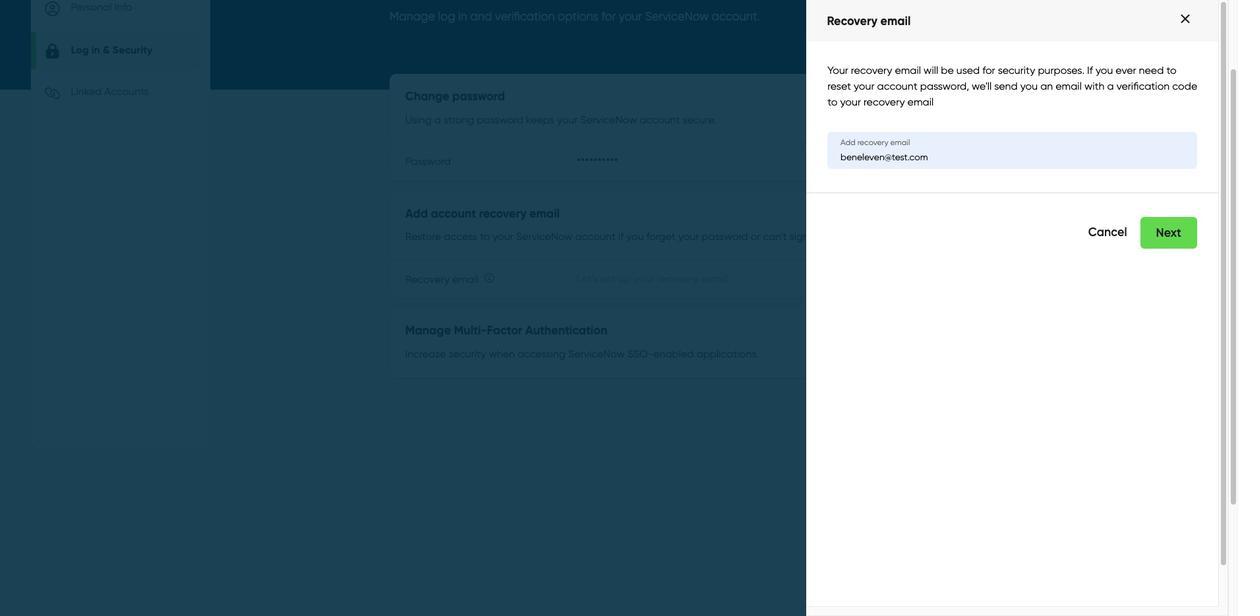 Task type: vqa. For each thing, say whether or not it's contained in the screenshot.
second partner image
no



Task type: describe. For each thing, give the bounding box(es) containing it.
manage log in and verification options for your servicenow account.
[[390, 9, 760, 23]]

options
[[558, 9, 599, 23]]

account.
[[712, 9, 760, 23]]

log
[[438, 9, 456, 23]]

manage
[[390, 9, 435, 23]]

servicenow
[[646, 9, 709, 23]]

for
[[602, 9, 616, 23]]



Task type: locate. For each thing, give the bounding box(es) containing it.
in
[[459, 9, 468, 23]]

and
[[471, 9, 492, 23]]

verification
[[495, 9, 555, 23]]

your
[[619, 9, 643, 23]]



